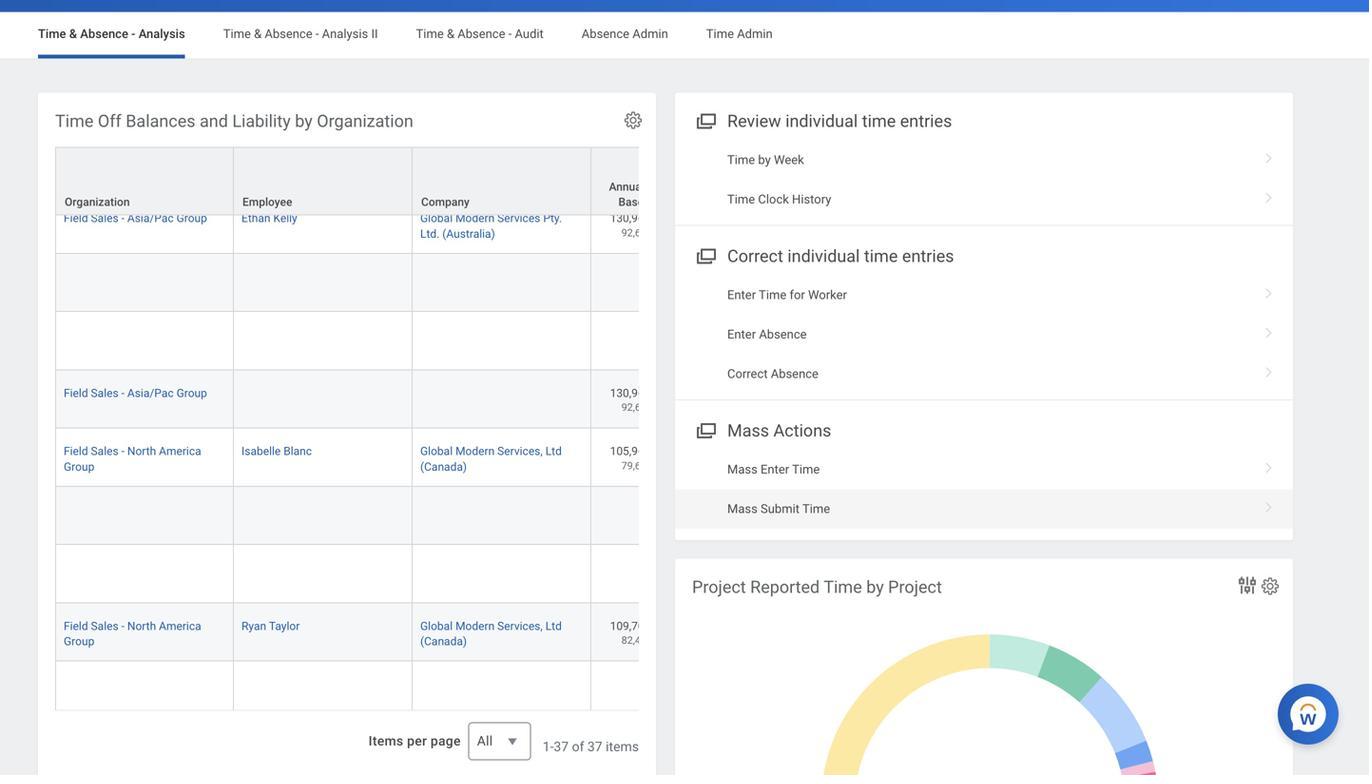 Task type: locate. For each thing, give the bounding box(es) containing it.
correct for correct individual time entries
[[727, 246, 783, 266]]

1 vertical spatial modern
[[456, 445, 495, 458]]

field sales - north america group
[[64, 445, 201, 473], [64, 620, 201, 648]]

individual up week
[[786, 111, 858, 131]]

0 vertical spatial north
[[127, 445, 156, 458]]

2 modern from the top
[[456, 445, 495, 458]]

individual up worker in the top of the page
[[788, 246, 860, 266]]

130,966.00
[[610, 212, 667, 225], [610, 387, 667, 400]]

enter for enter absence
[[727, 327, 756, 341]]

1 row from the top
[[55, 90, 1210, 149]]

time clock history link
[[675, 180, 1293, 219]]

north
[[127, 445, 156, 458], [127, 620, 156, 633]]

1 vertical spatial (canada)
[[420, 635, 467, 648]]

1 vertical spatial asia/pac
[[127, 387, 174, 400]]

chevron right image for mass submit time
[[1257, 495, 1282, 514]]

entries up enter time for worker link
[[902, 246, 954, 266]]

global modern services pty. ltd. (australia) link
[[420, 208, 562, 240]]

modern inside global modern services pty. ltd. (australia)
[[456, 212, 495, 225]]

reported
[[750, 577, 820, 597]]

chevron right image inside correct absence link
[[1257, 360, 1282, 379]]

1 vertical spatial field sales - north america group link
[[64, 616, 201, 648]]

field sales - asia/pac group link
[[64, 208, 207, 225], [64, 383, 207, 400]]

0 vertical spatial mass
[[727, 421, 769, 441]]

1 vertical spatial field sales - north america group
[[64, 620, 201, 648]]

1 vertical spatial north
[[127, 620, 156, 633]]

by
[[295, 111, 313, 131], [758, 153, 771, 167], [866, 577, 884, 597]]

2 vertical spatial list
[[675, 450, 1293, 528]]

1 correct from the top
[[727, 246, 783, 266]]

project
[[692, 577, 746, 597], [888, 577, 942, 597]]

1 vertical spatial global modern services, ltd (canada)
[[420, 620, 562, 648]]

organization up employee popup button
[[317, 111, 414, 131]]

0 vertical spatial america
[[159, 445, 201, 458]]

chevron right image for mass enter time
[[1257, 455, 1282, 474]]

-
[[131, 27, 135, 41], [316, 27, 319, 41], [508, 27, 512, 41], [121, 212, 125, 225], [121, 387, 125, 400], [121, 445, 125, 458], [121, 620, 125, 633]]

4 chevron right image from the top
[[1257, 320, 1282, 339]]

92,632.91 down "pay"
[[622, 227, 667, 238]]

entries up time by week link
[[900, 111, 952, 131]]

1 vertical spatial field sales - asia/pac group
[[64, 387, 207, 400]]

individual
[[786, 111, 858, 131], [788, 246, 860, 266]]

north for 105,967.00
[[127, 445, 156, 458]]

1 vertical spatial 130,966.00 92,632.91
[[610, 387, 667, 413]]

2 global from the top
[[420, 445, 453, 458]]

0 vertical spatial 130,966.00 92,632.91
[[610, 212, 667, 238]]

analysis left ii
[[322, 27, 368, 41]]

1 field from the top
[[64, 212, 88, 225]]

2 north from the top
[[127, 620, 156, 633]]

1 global modern services, ltd (canada) link from the top
[[420, 441, 562, 473]]

employee
[[242, 196, 292, 209]]

1 field sales - north america group from the top
[[64, 445, 201, 473]]

organization down off
[[65, 196, 130, 209]]

global modern services, ltd (canada) link
[[420, 441, 562, 473], [420, 616, 562, 648]]

0 vertical spatial enter
[[727, 288, 756, 302]]

2 field sales - north america group link from the top
[[64, 616, 201, 648]]

modern
[[456, 212, 495, 225], [456, 445, 495, 458], [456, 620, 495, 633]]

1 vertical spatial entries
[[902, 246, 954, 266]]

0 vertical spatial list
[[675, 140, 1293, 219]]

services,
[[497, 445, 543, 458], [497, 620, 543, 633]]

america
[[159, 445, 201, 458], [159, 620, 201, 633]]

1 field sales - north america group link from the top
[[64, 441, 201, 473]]

0 vertical spatial global modern services, ltd (canada) link
[[420, 441, 562, 473]]

ltd
[[546, 445, 562, 458], [546, 620, 562, 633]]

1 analysis from the left
[[139, 27, 185, 41]]

1-37 of 37 items status
[[543, 738, 639, 757]]

mass down mass actions
[[727, 462, 758, 476]]

row
[[55, 90, 1210, 149], [55, 147, 1210, 216], [55, 196, 1210, 254], [55, 254, 1210, 312], [55, 312, 1210, 370], [55, 370, 1210, 429], [55, 429, 1210, 487], [55, 487, 1210, 545], [55, 545, 1210, 603], [55, 603, 1210, 662], [55, 662, 1210, 720]]

field sales - asia/pac group
[[64, 212, 207, 225], [64, 387, 207, 400]]

time clock history
[[727, 192, 831, 206]]

0 horizontal spatial &
[[69, 27, 77, 41]]

mass enter time link
[[675, 450, 1293, 489]]

asia/pac
[[127, 212, 174, 225], [127, 387, 174, 400]]

37
[[554, 739, 569, 755], [588, 739, 603, 755]]

correct up enter time for worker
[[727, 246, 783, 266]]

11 row from the top
[[55, 662, 1210, 720]]

37 right of
[[588, 739, 603, 755]]

92,632.91 for first field sales - asia/pac group link from the bottom
[[622, 401, 667, 413]]

global modern services, ltd (canada) for 105,967.00
[[420, 445, 562, 473]]

3 & from the left
[[447, 27, 455, 41]]

menu group image
[[692, 107, 718, 133], [692, 416, 718, 442]]

time & absence - analysis ii
[[223, 27, 378, 41]]

2 field sales - asia/pac group from the top
[[64, 387, 207, 400]]

enter up correct absence
[[727, 327, 756, 341]]

0 vertical spatial global modern services, ltd (canada)
[[420, 445, 562, 473]]

3 sales from the top
[[91, 445, 119, 458]]

1 vertical spatial america
[[159, 620, 201, 633]]

5 chevron right image from the top
[[1257, 360, 1282, 379]]

absence right the audit
[[582, 27, 630, 41]]

by right liability
[[295, 111, 313, 131]]

1 menu group image from the top
[[692, 107, 718, 133]]

total annualized base pay
[[609, 165, 666, 209]]

chevron right image for for
[[1257, 281, 1282, 300]]

2 america from the top
[[159, 620, 201, 633]]

time admin
[[706, 27, 773, 41]]

america for 109,701.00
[[159, 620, 201, 633]]

analysis up balances
[[139, 27, 185, 41]]

field for 1st field sales - asia/pac group link
[[64, 212, 88, 225]]

2 130,966.00 92,632.91 from the top
[[610, 387, 667, 413]]

correct down enter absence
[[727, 366, 768, 381]]

per
[[407, 733, 427, 749]]

1 chevron right image from the top
[[1257, 455, 1282, 474]]

130,966.00 for 1st field sales - asia/pac group link
[[610, 212, 667, 225]]

1 vertical spatial organization
[[65, 196, 130, 209]]

global inside global modern services pty. ltd. (australia)
[[420, 212, 453, 225]]

entries
[[900, 111, 952, 131], [902, 246, 954, 266]]

correct for correct absence
[[727, 366, 768, 381]]

2 admin from the left
[[737, 27, 773, 41]]

global for taylor
[[420, 620, 453, 633]]

sales for field sales - north america group link related to 105,967.00
[[91, 445, 119, 458]]

chevron right image inside mass enter time link
[[1257, 455, 1282, 474]]

92,632.91
[[622, 227, 667, 238], [622, 401, 667, 413]]

admin for absence admin
[[633, 27, 668, 41]]

1 horizontal spatial analysis
[[322, 27, 368, 41]]

time by week link
[[675, 140, 1293, 180]]

enter
[[727, 288, 756, 302], [727, 327, 756, 341], [761, 462, 789, 476]]

1 list from the top
[[675, 140, 1293, 219]]

1 services, from the top
[[497, 445, 543, 458]]

1 130,966.00 92,632.91 from the top
[[610, 212, 667, 238]]

3 chevron right image from the top
[[1257, 281, 1282, 300]]

global
[[420, 212, 453, 225], [420, 445, 453, 458], [420, 620, 453, 633]]

1 field sales - asia/pac group link from the top
[[64, 208, 207, 225]]

1 global modern services, ltd (canada) from the top
[[420, 445, 562, 473]]

chevron right image inside enter absence 'link'
[[1257, 320, 1282, 339]]

2 chevron right image from the top
[[1257, 185, 1282, 204]]

0 horizontal spatial organization
[[65, 196, 130, 209]]

enter time for worker link
[[675, 275, 1293, 315]]

2 global modern services, ltd (canada) link from the top
[[420, 616, 562, 648]]

1 horizontal spatial organization
[[317, 111, 414, 131]]

sales for 109,701.00 field sales - north america group link
[[91, 620, 119, 633]]

of
[[572, 739, 584, 755]]

time for correct individual time entries
[[864, 246, 898, 266]]

4 row from the top
[[55, 254, 1210, 312]]

chevron right image inside mass submit time link
[[1257, 495, 1282, 514]]

chevron right image inside time clock history link
[[1257, 185, 1282, 204]]

2 global modern services, ltd (canada) from the top
[[420, 620, 562, 648]]

time & absence - analysis
[[38, 27, 185, 41]]

list containing enter time for worker
[[675, 275, 1293, 394]]

chevron right image inside time by week link
[[1257, 146, 1282, 165]]

0 vertical spatial individual
[[786, 111, 858, 131]]

4 sales from the top
[[91, 620, 119, 633]]

1 global from the top
[[420, 212, 453, 225]]

2 vertical spatial global
[[420, 620, 453, 633]]

enter down mass actions
[[761, 462, 789, 476]]

admin up configure time off balances and liability by organization icon
[[633, 27, 668, 41]]

3 mass from the top
[[727, 501, 758, 516]]

history
[[792, 192, 831, 206]]

organization column header
[[55, 147, 234, 216]]

modern for 105,967.00
[[456, 445, 495, 458]]

america left isabelle
[[159, 445, 201, 458]]

time off balances and liability by organization
[[55, 111, 414, 131]]

1 (canada) from the top
[[420, 460, 467, 473]]

2 sales from the top
[[91, 387, 119, 400]]

92,632.91 up 105,967.00
[[622, 401, 667, 413]]

for
[[790, 288, 805, 302]]

tab list
[[19, 13, 1350, 58]]

0 vertical spatial 130,966.00
[[610, 212, 667, 225]]

0 horizontal spatial analysis
[[139, 27, 185, 41]]

0 vertical spatial global
[[420, 212, 453, 225]]

130,966.00 92,632.91
[[610, 212, 667, 238], [610, 387, 667, 413]]

1 vertical spatial correct
[[727, 366, 768, 381]]

2 horizontal spatial by
[[866, 577, 884, 597]]

1 horizontal spatial project
[[888, 577, 942, 597]]

chevron right image
[[1257, 146, 1282, 165], [1257, 185, 1282, 204], [1257, 281, 1282, 300], [1257, 320, 1282, 339], [1257, 360, 1282, 379]]

analysis for time & absence - analysis ii
[[322, 27, 368, 41]]

2 & from the left
[[254, 27, 262, 41]]

2 analysis from the left
[[322, 27, 368, 41]]

time
[[38, 27, 66, 41], [223, 27, 251, 41], [416, 27, 444, 41], [706, 27, 734, 41], [55, 111, 94, 131], [727, 153, 755, 167], [727, 192, 755, 206], [759, 288, 787, 302], [792, 462, 820, 476], [803, 501, 830, 516], [824, 577, 862, 597]]

0 vertical spatial asia/pac
[[127, 212, 174, 225]]

global modern services pty. ltd. (australia)
[[420, 212, 562, 240]]

130,966.00 up 105,967.00
[[610, 387, 667, 400]]

2 92,632.91 from the top
[[622, 401, 667, 413]]

america left "ryan" on the bottom of the page
[[159, 620, 201, 633]]

mass enter time
[[727, 462, 820, 476]]

field sales - north america group for 109,701.00
[[64, 620, 201, 648]]

1 vertical spatial global
[[420, 445, 453, 458]]

absence
[[80, 27, 128, 41], [265, 27, 313, 41], [458, 27, 505, 41], [582, 27, 630, 41], [759, 327, 807, 341], [771, 366, 819, 381]]

menu group image left mass actions
[[692, 416, 718, 442]]

1 130,966.00 from the top
[[610, 212, 667, 225]]

1 admin from the left
[[633, 27, 668, 41]]

mass for mass enter time
[[727, 462, 758, 476]]

2 ltd from the top
[[546, 620, 562, 633]]

3 global from the top
[[420, 620, 453, 633]]

5 row from the top
[[55, 312, 1210, 370]]

entries for correct individual time entries
[[902, 246, 954, 266]]

1 north from the top
[[127, 445, 156, 458]]

absence inside 'link'
[[759, 327, 807, 341]]

items per page
[[369, 733, 461, 749]]

admin
[[633, 27, 668, 41], [737, 27, 773, 41]]

1 vertical spatial 130,966.00
[[610, 387, 667, 400]]

0 vertical spatial modern
[[456, 212, 495, 225]]

blanc
[[284, 445, 312, 458]]

1 vertical spatial menu group image
[[692, 416, 718, 442]]

worker
[[808, 288, 847, 302]]

0 vertical spatial by
[[295, 111, 313, 131]]

1 field sales - asia/pac group from the top
[[64, 212, 207, 225]]

1 vertical spatial time
[[864, 246, 898, 266]]

1 & from the left
[[69, 27, 77, 41]]

2 (canada) from the top
[[420, 635, 467, 648]]

1 horizontal spatial &
[[254, 27, 262, 41]]

2 asia/pac from the top
[[127, 387, 174, 400]]

(canada) for 109,701.00
[[420, 635, 467, 648]]

2 services, from the top
[[497, 620, 543, 633]]

ltd left 109,701.00
[[546, 620, 562, 633]]

0 vertical spatial field sales - north america group
[[64, 445, 201, 473]]

chevron right image
[[1257, 455, 1282, 474], [1257, 495, 1282, 514]]

isabelle blanc
[[242, 445, 312, 458]]

menu group image left review
[[692, 107, 718, 133]]

chevron right image inside enter time for worker link
[[1257, 281, 1282, 300]]

1 vertical spatial mass
[[727, 462, 758, 476]]

time by week
[[727, 153, 804, 167]]

1 horizontal spatial 37
[[588, 739, 603, 755]]

by right reported
[[866, 577, 884, 597]]

by left week
[[758, 153, 771, 167]]

2 vertical spatial modern
[[456, 620, 495, 633]]

2 field from the top
[[64, 387, 88, 400]]

analysis
[[139, 27, 185, 41], [322, 27, 368, 41]]

7 row from the top
[[55, 429, 1210, 487]]

1 vertical spatial global modern services, ltd (canada) link
[[420, 616, 562, 648]]

4 field from the top
[[64, 620, 88, 633]]

global for kelly
[[420, 212, 453, 225]]

correct
[[727, 246, 783, 266], [727, 366, 768, 381]]

list for mass actions
[[675, 450, 1293, 528]]

1 vertical spatial services,
[[497, 620, 543, 633]]

1 vertical spatial 92,632.91
[[622, 401, 667, 413]]

0 horizontal spatial by
[[295, 111, 313, 131]]

130,966.00 down base
[[610, 212, 667, 225]]

items per page element
[[366, 711, 531, 772]]

2 correct from the top
[[727, 366, 768, 381]]

1 vertical spatial chevron right image
[[1257, 495, 1282, 514]]

cell
[[55, 90, 234, 149], [234, 90, 413, 149], [413, 90, 591, 149], [591, 90, 675, 149], [55, 149, 234, 196], [234, 149, 413, 196], [413, 149, 591, 196], [55, 254, 234, 312], [234, 254, 413, 312], [413, 254, 591, 312], [591, 254, 675, 312], [55, 312, 234, 370], [234, 312, 413, 370], [413, 312, 591, 370], [591, 312, 675, 370], [234, 370, 413, 429], [413, 370, 591, 429], [55, 487, 234, 545], [234, 487, 413, 545], [413, 487, 591, 545], [591, 487, 675, 545], [55, 545, 234, 603], [234, 545, 413, 603], [413, 545, 591, 603], [591, 545, 675, 603], [55, 662, 234, 720], [234, 662, 413, 720], [413, 662, 591, 720], [591, 662, 675, 720]]

0 vertical spatial (canada)
[[420, 460, 467, 473]]

global modern services, ltd (canada) link for 105,967.00
[[420, 441, 562, 473]]

1 vertical spatial list
[[675, 275, 1293, 394]]

3 list from the top
[[675, 450, 1293, 528]]

0 horizontal spatial project
[[692, 577, 746, 597]]

2 horizontal spatial &
[[447, 27, 455, 41]]

0 vertical spatial time
[[862, 111, 896, 131]]

37 left of
[[554, 739, 569, 755]]

submit
[[761, 501, 800, 516]]

field sales - asia/pac group for first field sales - asia/pac group link from the bottom
[[64, 387, 207, 400]]

mass inside 'list item'
[[727, 501, 758, 516]]

individual for correct
[[788, 246, 860, 266]]

1 modern from the top
[[456, 212, 495, 225]]

1 america from the top
[[159, 445, 201, 458]]

project reported time by project element
[[675, 559, 1293, 775]]

1 vertical spatial by
[[758, 153, 771, 167]]

list containing time by week
[[675, 140, 1293, 219]]

&
[[69, 27, 77, 41], [254, 27, 262, 41], [447, 27, 455, 41]]

field for 109,701.00 field sales - north america group link
[[64, 620, 88, 633]]

field sales - north america group for 105,967.00
[[64, 445, 201, 473]]

2 chevron right image from the top
[[1257, 495, 1282, 514]]

absence left the audit
[[458, 27, 505, 41]]

2 vertical spatial mass
[[727, 501, 758, 516]]

1 mass from the top
[[727, 421, 769, 441]]

mass left submit at the bottom of page
[[727, 501, 758, 516]]

1 ltd from the top
[[546, 445, 562, 458]]

field
[[64, 212, 88, 225], [64, 387, 88, 400], [64, 445, 88, 458], [64, 620, 88, 633]]

modern for 130,966.00
[[456, 212, 495, 225]]

2 menu group image from the top
[[692, 416, 718, 442]]

company
[[421, 196, 470, 209]]

0 vertical spatial entries
[[900, 111, 952, 131]]

week
[[774, 153, 804, 167]]

list containing mass enter time
[[675, 450, 1293, 528]]

1 vertical spatial ltd
[[546, 620, 562, 633]]

0 vertical spatial field sales - asia/pac group
[[64, 212, 207, 225]]

105,967.00
[[610, 445, 667, 458]]

0 vertical spatial field sales - north america group link
[[64, 441, 201, 473]]

group
[[176, 212, 207, 225], [176, 387, 207, 400], [64, 460, 94, 473], [64, 635, 94, 648]]

0 vertical spatial correct
[[727, 246, 783, 266]]

mass up mass enter time
[[727, 421, 769, 441]]

1 horizontal spatial admin
[[737, 27, 773, 41]]

list
[[675, 140, 1293, 219], [675, 275, 1293, 394], [675, 450, 1293, 528]]

absence down enter time for worker
[[759, 327, 807, 341]]

admin up review
[[737, 27, 773, 41]]

3 field from the top
[[64, 445, 88, 458]]

1 vertical spatial field sales - asia/pac group link
[[64, 383, 207, 400]]

105,967.00 79,601.46
[[610, 445, 667, 471]]

invalid
[[634, 165, 667, 178]]

correct individual time entries
[[727, 246, 954, 266]]

field sales - north america group link
[[64, 441, 201, 473], [64, 616, 201, 648]]

1 92,632.91 from the top
[[622, 227, 667, 238]]

ii
[[371, 27, 378, 41]]

audit
[[515, 27, 544, 41]]

2 row from the top
[[55, 147, 1210, 216]]

1 chevron right image from the top
[[1257, 146, 1282, 165]]

2 130,966.00 from the top
[[610, 387, 667, 400]]

0 vertical spatial ltd
[[546, 445, 562, 458]]

organization
[[317, 111, 414, 131], [65, 196, 130, 209]]

enter inside 'link'
[[727, 327, 756, 341]]

0 horizontal spatial 37
[[554, 739, 569, 755]]

global modern services, ltd (canada)
[[420, 445, 562, 473], [420, 620, 562, 648]]

ltd left 105,967.00
[[546, 445, 562, 458]]

0 vertical spatial menu group image
[[692, 107, 718, 133]]

0 vertical spatial chevron right image
[[1257, 455, 1282, 474]]

1 vertical spatial individual
[[788, 246, 860, 266]]

services, for 109,701.00
[[497, 620, 543, 633]]

enter up enter absence
[[727, 288, 756, 302]]

0 horizontal spatial admin
[[633, 27, 668, 41]]

0 vertical spatial field sales - asia/pac group link
[[64, 208, 207, 225]]

130,966.00 92,632.91 down base
[[610, 212, 667, 238]]

1 sales from the top
[[91, 212, 119, 225]]

(canada)
[[420, 460, 467, 473], [420, 635, 467, 648]]

field for first field sales - asia/pac group link from the bottom
[[64, 387, 88, 400]]

services, for 105,967.00
[[497, 445, 543, 458]]

2 field sales - north america group from the top
[[64, 620, 201, 648]]

10 row from the top
[[55, 603, 1210, 662]]

3 modern from the top
[[456, 620, 495, 633]]

1 vertical spatial enter
[[727, 327, 756, 341]]

0 vertical spatial 92,632.91
[[622, 227, 667, 238]]

2 list from the top
[[675, 275, 1293, 394]]

2 mass from the top
[[727, 462, 758, 476]]

time
[[862, 111, 896, 131], [864, 246, 898, 266]]

mass submit time list item
[[675, 489, 1293, 528]]

0 vertical spatial services,
[[497, 445, 543, 458]]

130,966.00 92,632.91 up 105,967.00
[[610, 387, 667, 413]]

& for time & absence - audit
[[447, 27, 455, 41]]



Task type: vqa. For each thing, say whether or not it's contained in the screenshot.
balances
yes



Task type: describe. For each thing, give the bounding box(es) containing it.
ethan kelly
[[242, 212, 297, 225]]

off
[[98, 111, 121, 131]]

time & absence - audit
[[416, 27, 544, 41]]

review
[[727, 111, 781, 131]]

1-
[[543, 739, 554, 755]]

individual for review
[[786, 111, 858, 131]]

pty.
[[543, 212, 562, 225]]

sales for 1st field sales - asia/pac group link
[[91, 212, 119, 225]]

3 row from the top
[[55, 196, 1210, 254]]

analysis for time & absence - analysis
[[139, 27, 185, 41]]

tab list containing time & absence - analysis
[[19, 13, 1350, 58]]

enter absence
[[727, 327, 807, 341]]

ryan
[[242, 620, 266, 633]]

entries for review individual time entries
[[900, 111, 952, 131]]

2 project from the left
[[888, 577, 942, 597]]

company button
[[413, 148, 591, 215]]

130,966.00 92,632.91 for 1st field sales - asia/pac group link
[[610, 212, 667, 238]]

9 row from the top
[[55, 545, 1210, 603]]

absence down enter absence
[[771, 366, 819, 381]]

& for time & absence - analysis ii
[[254, 27, 262, 41]]

configure time off balances and liability by organization image
[[623, 110, 644, 131]]

enter time for worker
[[727, 288, 847, 302]]

modern for 109,701.00
[[456, 620, 495, 633]]

project reported time by project
[[692, 577, 942, 597]]

1 asia/pac from the top
[[127, 212, 174, 225]]

field sales - north america group link for 105,967.00
[[64, 441, 201, 473]]

taylor
[[269, 620, 300, 633]]

ltd.
[[420, 227, 440, 240]]

kelly
[[273, 212, 297, 225]]

list for correct individual time entries
[[675, 275, 1293, 394]]

109,701.00 82,406.40
[[610, 620, 667, 646]]

pay
[[647, 196, 666, 209]]

ryan taylor link
[[242, 616, 300, 633]]

items
[[606, 739, 639, 755]]

time inside 'list item'
[[803, 501, 830, 516]]

79,601.46
[[622, 460, 667, 471]]

2 vertical spatial by
[[866, 577, 884, 597]]

admin for time admin
[[737, 27, 773, 41]]

row containing total annualized base pay
[[55, 147, 1210, 216]]

1 horizontal spatial by
[[758, 153, 771, 167]]

130,966.00 92,632.91 for first field sales - asia/pac group link from the bottom
[[610, 387, 667, 413]]

chevron right image for week
[[1257, 146, 1282, 165]]

employee column header
[[234, 147, 413, 216]]

services
[[497, 212, 540, 225]]

field sales - asia/pac group for 1st field sales - asia/pac group link
[[64, 212, 207, 225]]

liability
[[232, 111, 291, 131]]

review individual time entries
[[727, 111, 952, 131]]

menu group image for review individual time entries
[[692, 107, 718, 133]]

employee button
[[234, 148, 412, 215]]

organization inside organization popup button
[[65, 196, 130, 209]]

list for review individual time entries
[[675, 140, 1293, 219]]

isabelle
[[242, 445, 281, 458]]

ethan kelly link
[[242, 208, 297, 225]]

balances
[[126, 111, 195, 131]]

chevron right image for history
[[1257, 185, 1282, 204]]

mass submit time link
[[675, 489, 1293, 528]]

mass for mass submit time
[[727, 501, 758, 516]]

menu group image
[[692, 242, 718, 268]]

130,966.00 for first field sales - asia/pac group link from the bottom
[[610, 387, 667, 400]]

ethan
[[242, 212, 271, 225]]

ryan taylor
[[242, 620, 300, 633]]

2 vertical spatial enter
[[761, 462, 789, 476]]

mass submit time
[[727, 501, 830, 516]]

(canada) for 105,967.00
[[420, 460, 467, 473]]

time off balances and liability by organization element
[[38, 90, 1210, 775]]

menu group image for mass actions
[[692, 416, 718, 442]]

mass for mass actions
[[727, 421, 769, 441]]

annualized
[[609, 180, 666, 194]]

total annualized base pay button
[[591, 148, 674, 215]]

absence admin
[[582, 27, 668, 41]]

base
[[619, 196, 644, 209]]

absence left ii
[[265, 27, 313, 41]]

1-37 of 37 items
[[543, 739, 639, 755]]

6 row from the top
[[55, 370, 1210, 429]]

enter for enter time for worker
[[727, 288, 756, 302]]

north for 109,701.00
[[127, 620, 156, 633]]

configure project reported time by project image
[[1260, 576, 1281, 597]]

america for 105,967.00
[[159, 445, 201, 458]]

company column header
[[413, 147, 591, 216]]

clock
[[758, 192, 789, 206]]

1 project from the left
[[692, 577, 746, 597]]

global modern services, ltd (canada) link for 109,701.00
[[420, 616, 562, 648]]

82,406.40
[[622, 634, 667, 646]]

1 37 from the left
[[554, 739, 569, 755]]

total
[[641, 165, 666, 178]]

2 field sales - asia/pac group link from the top
[[64, 383, 207, 400]]

ltd for 105,967.00
[[546, 445, 562, 458]]

field sales - north america group link for 109,701.00
[[64, 616, 201, 648]]

organization button
[[56, 148, 233, 215]]

ltd for 109,701.00
[[546, 620, 562, 633]]

& for time & absence - analysis
[[69, 27, 77, 41]]

sales for first field sales - asia/pac group link from the bottom
[[91, 387, 119, 400]]

items
[[369, 733, 404, 749]]

0 vertical spatial organization
[[317, 111, 414, 131]]

configure and view chart data image
[[1236, 574, 1259, 597]]

correct absence
[[727, 366, 819, 381]]

8 row from the top
[[55, 487, 1210, 545]]

actions
[[774, 421, 832, 441]]

isabelle blanc link
[[242, 441, 312, 458]]

92,632.91 for 1st field sales - asia/pac group link
[[622, 227, 667, 238]]

time for review individual time entries
[[862, 111, 896, 131]]

absence up off
[[80, 27, 128, 41]]

109,701.00
[[610, 620, 667, 633]]

correct absence link
[[675, 354, 1293, 394]]

mass actions
[[727, 421, 832, 441]]

invalid row
[[55, 149, 1210, 196]]

global modern services, ltd (canada) for 109,701.00
[[420, 620, 562, 648]]

enter absence link
[[675, 315, 1293, 354]]

(australia)
[[442, 227, 495, 240]]

and
[[200, 111, 228, 131]]

page
[[431, 733, 461, 749]]

field for field sales - north america group link related to 105,967.00
[[64, 445, 88, 458]]

2 37 from the left
[[588, 739, 603, 755]]



